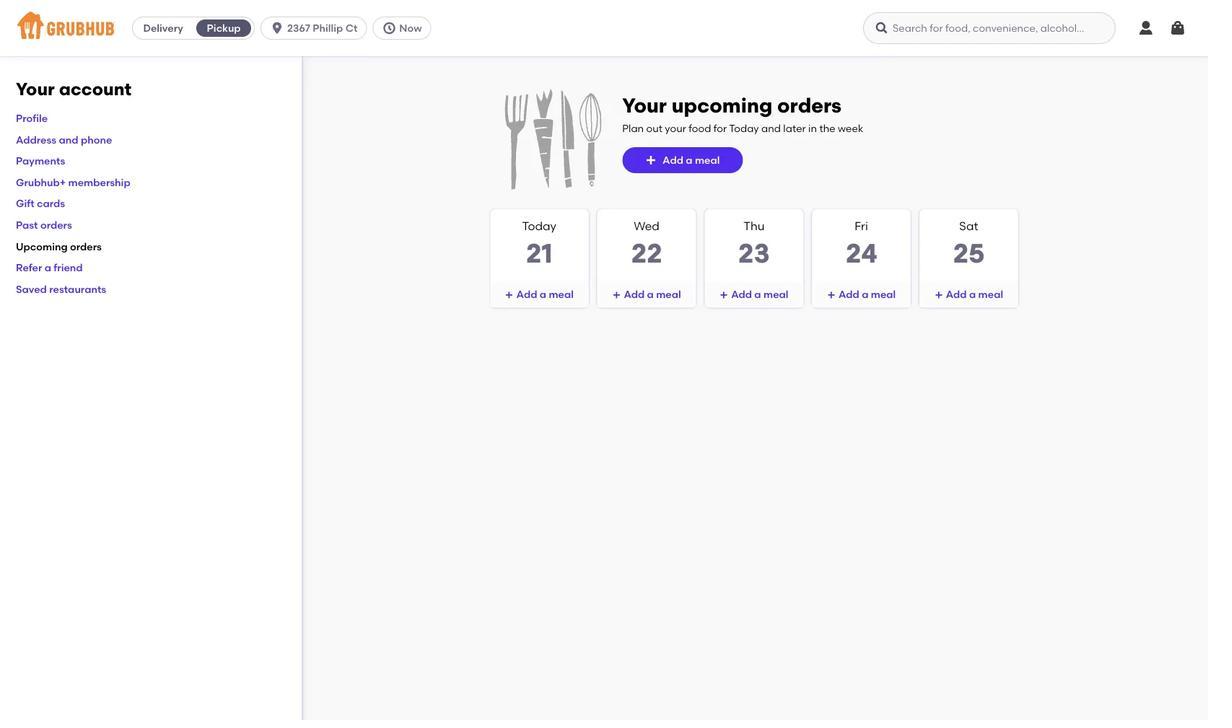 Task type: vqa. For each thing, say whether or not it's contained in the screenshot.
Your account
yes



Task type: describe. For each thing, give the bounding box(es) containing it.
a down the food
[[686, 154, 693, 166]]

wed 22
[[631, 219, 662, 270]]

the
[[820, 122, 836, 134]]

svg image inside 2367 phillip ct button
[[270, 21, 285, 35]]

meal for 21
[[549, 288, 574, 301]]

past orders link
[[16, 219, 72, 231]]

upcoming
[[16, 240, 68, 253]]

address and phone
[[16, 133, 112, 146]]

sat
[[960, 219, 979, 233]]

add a meal button for 22
[[598, 282, 696, 308]]

your
[[665, 122, 686, 134]]

membership
[[68, 176, 130, 188]]

upcoming
[[672, 93, 773, 118]]

refer a friend
[[16, 262, 83, 274]]

refer
[[16, 262, 42, 274]]

a for 24
[[862, 288, 869, 301]]

friend
[[54, 262, 83, 274]]

today 21
[[522, 219, 557, 270]]

now
[[399, 22, 422, 34]]

2367 phillip ct
[[287, 22, 358, 34]]

account
[[59, 79, 132, 100]]

a for 25
[[969, 288, 976, 301]]

Search for food, convenience, alcohol... search field
[[863, 12, 1116, 44]]

2367 phillip ct button
[[261, 17, 373, 40]]

add for 23
[[731, 288, 752, 301]]

later
[[784, 122, 806, 134]]

meal for 22
[[656, 288, 681, 301]]

today inside your upcoming orders plan out your food for today and later in the week
[[729, 122, 759, 134]]

payments
[[16, 155, 65, 167]]

add a meal button for 21
[[490, 282, 589, 308]]

0 horizontal spatial and
[[59, 133, 78, 146]]

plan
[[622, 122, 644, 134]]

past orders
[[16, 219, 72, 231]]

pickup
[[207, 22, 241, 34]]

grubhub+ membership link
[[16, 176, 130, 188]]

fri 24
[[846, 219, 878, 270]]

orders for upcoming orders
[[70, 240, 102, 253]]

refer a friend link
[[16, 262, 83, 274]]

add down your
[[663, 154, 684, 166]]

gift
[[16, 198, 34, 210]]

meal for 23
[[764, 288, 789, 301]]

payments link
[[16, 155, 65, 167]]

now button
[[373, 17, 437, 40]]

for
[[714, 122, 727, 134]]

your for account
[[16, 79, 55, 100]]

ct
[[346, 22, 358, 34]]

address
[[16, 133, 56, 146]]

grubhub+ membership
[[16, 176, 130, 188]]

23
[[738, 238, 770, 270]]

orders for past orders
[[40, 219, 72, 231]]

food
[[689, 122, 711, 134]]

svg image inside now button
[[382, 21, 397, 35]]

a for 22
[[647, 288, 654, 301]]

21
[[526, 238, 553, 270]]

24
[[846, 238, 878, 270]]

add a meal for 21
[[517, 288, 574, 301]]

restaurants
[[49, 283, 106, 295]]



Task type: locate. For each thing, give the bounding box(es) containing it.
0 vertical spatial orders
[[777, 93, 842, 118]]

0 vertical spatial today
[[729, 122, 759, 134]]

1 horizontal spatial your
[[622, 93, 667, 118]]

a down 21
[[540, 288, 547, 301]]

address and phone link
[[16, 133, 112, 146]]

a right refer
[[45, 262, 51, 274]]

meal for 25
[[979, 288, 1003, 301]]

fri
[[855, 219, 868, 233]]

sat 25
[[953, 219, 985, 270]]

gift cards
[[16, 198, 65, 210]]

your inside your upcoming orders plan out your food for today and later in the week
[[622, 93, 667, 118]]

add down 25
[[946, 288, 967, 301]]

add a meal button down 23
[[705, 282, 803, 308]]

1 horizontal spatial today
[[729, 122, 759, 134]]

0 horizontal spatial your
[[16, 79, 55, 100]]

a for 21
[[540, 288, 547, 301]]

orders inside your upcoming orders plan out your food for today and later in the week
[[777, 93, 842, 118]]

profile link
[[16, 112, 48, 124]]

25
[[953, 238, 985, 270]]

add for 21
[[517, 288, 537, 301]]

add a meal down the food
[[663, 154, 720, 166]]

meal down the food
[[695, 154, 720, 166]]

grubhub+
[[16, 176, 66, 188]]

thu 23
[[738, 219, 770, 270]]

add a meal button
[[622, 147, 743, 173], [490, 282, 589, 308], [598, 282, 696, 308], [705, 282, 803, 308], [813, 282, 911, 308], [920, 282, 1018, 308]]

add a meal for 25
[[946, 288, 1003, 301]]

2 vertical spatial orders
[[70, 240, 102, 253]]

a down 25
[[969, 288, 976, 301]]

0 horizontal spatial today
[[522, 219, 557, 233]]

pickup button
[[194, 17, 254, 40]]

22
[[631, 238, 662, 270]]

add a meal
[[663, 154, 720, 166], [517, 288, 574, 301], [624, 288, 681, 301], [731, 288, 789, 301], [839, 288, 896, 301], [946, 288, 1003, 301]]

add a meal down 24
[[839, 288, 896, 301]]

add a meal for 24
[[839, 288, 896, 301]]

out
[[646, 122, 663, 134]]

add a meal for 23
[[731, 288, 789, 301]]

upcoming orders link
[[16, 240, 102, 253]]

your up out
[[622, 93, 667, 118]]

1 vertical spatial today
[[522, 219, 557, 233]]

and inside your upcoming orders plan out your food for today and later in the week
[[762, 122, 781, 134]]

add a meal button down 25
[[920, 282, 1018, 308]]

saved restaurants
[[16, 283, 106, 295]]

add a meal down 21
[[517, 288, 574, 301]]

add down 22
[[624, 288, 645, 301]]

delivery button
[[133, 17, 194, 40]]

delivery
[[143, 22, 183, 34]]

today up 21
[[522, 219, 557, 233]]

today
[[729, 122, 759, 134], [522, 219, 557, 233]]

add down 21
[[517, 288, 537, 301]]

gift cards link
[[16, 198, 65, 210]]

add down 24
[[839, 288, 860, 301]]

and left later
[[762, 122, 781, 134]]

add down 23
[[731, 288, 752, 301]]

add a meal button for 23
[[705, 282, 803, 308]]

1 vertical spatial orders
[[40, 219, 72, 231]]

add a meal button down 22
[[598, 282, 696, 308]]

svg image
[[1169, 19, 1187, 37], [382, 21, 397, 35], [505, 291, 514, 300], [720, 291, 729, 300]]

orders
[[777, 93, 842, 118], [40, 219, 72, 231], [70, 240, 102, 253]]

wed
[[634, 219, 660, 233]]

your up profile
[[16, 79, 55, 100]]

meal down 25
[[979, 288, 1003, 301]]

saved
[[16, 283, 47, 295]]

a down 24
[[862, 288, 869, 301]]

week
[[838, 122, 864, 134]]

phillip
[[313, 22, 343, 34]]

saved restaurants link
[[16, 283, 106, 295]]

meal
[[695, 154, 720, 166], [549, 288, 574, 301], [656, 288, 681, 301], [764, 288, 789, 301], [871, 288, 896, 301], [979, 288, 1003, 301]]

orders up friend
[[70, 240, 102, 253]]

profile
[[16, 112, 48, 124]]

past
[[16, 219, 38, 231]]

orders up in
[[777, 93, 842, 118]]

phone
[[81, 133, 112, 146]]

add for 24
[[839, 288, 860, 301]]

a
[[686, 154, 693, 166], [45, 262, 51, 274], [540, 288, 547, 301], [647, 288, 654, 301], [755, 288, 761, 301], [862, 288, 869, 301], [969, 288, 976, 301]]

and
[[762, 122, 781, 134], [59, 133, 78, 146]]

a down 22
[[647, 288, 654, 301]]

add for 22
[[624, 288, 645, 301]]

add a meal button down 21
[[490, 282, 589, 308]]

in
[[809, 122, 817, 134]]

and left phone
[[59, 133, 78, 146]]

your
[[16, 79, 55, 100], [622, 93, 667, 118]]

svg image
[[1138, 19, 1155, 37], [270, 21, 285, 35], [875, 21, 889, 35], [645, 154, 657, 166], [612, 291, 621, 300], [827, 291, 836, 300], [935, 291, 943, 300]]

add for 25
[[946, 288, 967, 301]]

add a meal button for 25
[[920, 282, 1018, 308]]

add a meal down 22
[[624, 288, 681, 301]]

meal down 24
[[871, 288, 896, 301]]

meal down 22
[[656, 288, 681, 301]]

meal for 24
[[871, 288, 896, 301]]

upcoming orders
[[16, 240, 102, 253]]

orders up upcoming orders link at top left
[[40, 219, 72, 231]]

add a meal down 25
[[946, 288, 1003, 301]]

a down 23
[[755, 288, 761, 301]]

your account
[[16, 79, 132, 100]]

a for 23
[[755, 288, 761, 301]]

2367
[[287, 22, 310, 34]]

meal down 21
[[549, 288, 574, 301]]

1 horizontal spatial and
[[762, 122, 781, 134]]

cards
[[37, 198, 65, 210]]

your for upcoming
[[622, 93, 667, 118]]

your upcoming orders plan out your food for today and later in the week
[[622, 93, 864, 134]]

thu
[[744, 219, 765, 233]]

main navigation navigation
[[0, 0, 1208, 56]]

add a meal button down 24
[[813, 282, 911, 308]]

meal down 23
[[764, 288, 789, 301]]

today right the 'for'
[[729, 122, 759, 134]]

add a meal button down your
[[622, 147, 743, 173]]

add a meal for 22
[[624, 288, 681, 301]]

add
[[663, 154, 684, 166], [517, 288, 537, 301], [624, 288, 645, 301], [731, 288, 752, 301], [839, 288, 860, 301], [946, 288, 967, 301]]

add a meal button for 24
[[813, 282, 911, 308]]

add a meal down 23
[[731, 288, 789, 301]]



